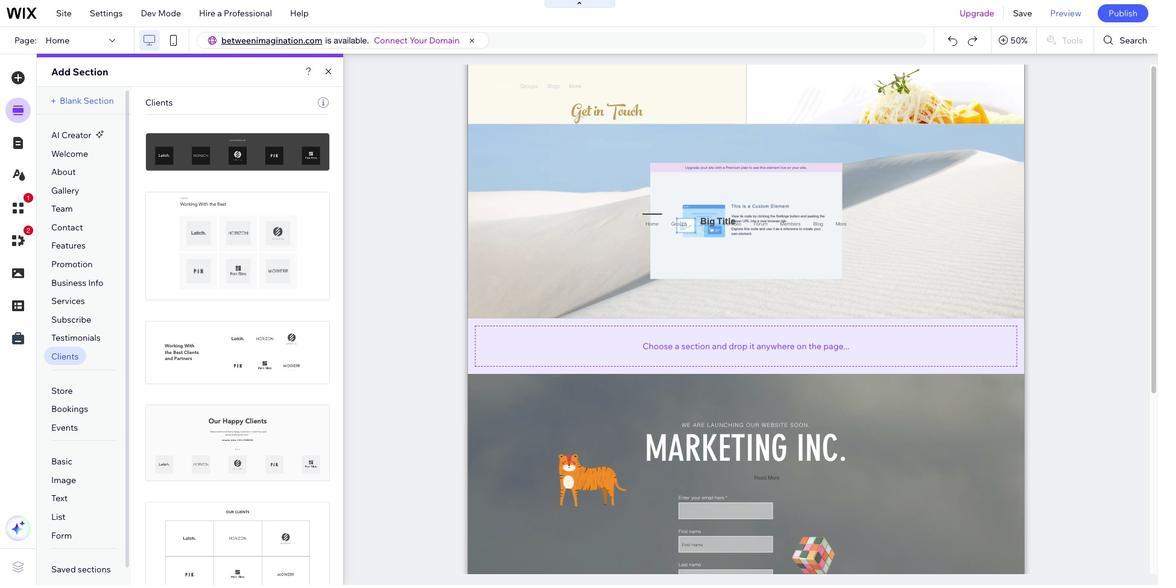 Task type: vqa. For each thing, say whether or not it's contained in the screenshot.
Dev Mode
yes



Task type: describe. For each thing, give the bounding box(es) containing it.
it
[[750, 341, 755, 352]]

basic
[[51, 456, 72, 467]]

50%
[[1011, 35, 1028, 46]]

preview
[[1051, 8, 1082, 19]]

search
[[1120, 35, 1148, 46]]

add section
[[51, 66, 108, 78]]

saved sections
[[51, 564, 111, 575]]

gallery
[[51, 185, 79, 196]]

a for professional
[[217, 8, 222, 19]]

testimonials
[[51, 333, 101, 344]]

bookings
[[51, 404, 88, 415]]

dev mode
[[141, 8, 181, 19]]

form
[[51, 530, 72, 541]]

business
[[51, 277, 86, 288]]

contact
[[51, 222, 83, 233]]

settings
[[90, 8, 123, 19]]

choose
[[643, 341, 673, 352]]

store
[[51, 385, 73, 396]]

business info
[[51, 277, 103, 288]]

publish
[[1109, 8, 1138, 19]]

professional
[[224, 8, 272, 19]]

betweenimagination.com
[[222, 35, 323, 46]]

dev
[[141, 8, 156, 19]]

save button
[[1005, 0, 1042, 27]]

tools button
[[1037, 27, 1094, 54]]

text
[[51, 493, 68, 504]]

about
[[51, 167, 76, 178]]

features
[[51, 241, 86, 251]]

save
[[1014, 8, 1033, 19]]

promotion
[[51, 259, 93, 270]]

upgrade
[[960, 8, 995, 19]]

is available. connect your domain
[[326, 35, 460, 46]]



Task type: locate. For each thing, give the bounding box(es) containing it.
info
[[88, 277, 103, 288]]

on
[[797, 341, 807, 352]]

50% button
[[992, 27, 1037, 54]]

1 horizontal spatial clients
[[145, 97, 173, 108]]

image
[[51, 475, 76, 486]]

blank
[[60, 95, 82, 106]]

clients
[[145, 97, 173, 108], [51, 351, 79, 362]]

welcome
[[51, 148, 88, 159]]

section
[[73, 66, 108, 78], [84, 95, 114, 106]]

anywhere
[[757, 341, 795, 352]]

available.
[[334, 36, 369, 45]]

1 button
[[5, 193, 33, 221]]

section right blank
[[84, 95, 114, 106]]

a for section
[[675, 341, 680, 352]]

blank section
[[60, 95, 114, 106]]

services
[[51, 296, 85, 307]]

section up blank section
[[73, 66, 108, 78]]

is
[[326, 36, 332, 45]]

home
[[46, 35, 70, 46]]

the
[[809, 341, 822, 352]]

and
[[713, 341, 727, 352]]

ai creator
[[51, 130, 91, 141]]

domain
[[429, 35, 460, 46]]

a left section
[[675, 341, 680, 352]]

0 vertical spatial a
[[217, 8, 222, 19]]

help
[[290, 8, 309, 19]]

list
[[51, 512, 66, 523]]

1 vertical spatial section
[[84, 95, 114, 106]]

add
[[51, 66, 71, 78]]

hire
[[199, 8, 216, 19]]

choose a section and drop it anywhere on the page...
[[643, 341, 850, 352]]

page...
[[824, 341, 850, 352]]

your
[[410, 35, 428, 46]]

a
[[217, 8, 222, 19], [675, 341, 680, 352]]

subscribe
[[51, 314, 91, 325]]

0 vertical spatial clients
[[145, 97, 173, 108]]

1
[[27, 194, 30, 202]]

preview button
[[1042, 0, 1091, 27]]

creator
[[62, 130, 91, 141]]

1 vertical spatial clients
[[51, 351, 79, 362]]

search button
[[1095, 27, 1159, 54]]

hire a professional
[[199, 8, 272, 19]]

0 horizontal spatial clients
[[51, 351, 79, 362]]

section for add section
[[73, 66, 108, 78]]

section
[[682, 341, 711, 352]]

tools
[[1063, 35, 1084, 46]]

ai
[[51, 130, 60, 141]]

site
[[56, 8, 72, 19]]

2
[[27, 227, 30, 234]]

mode
[[158, 8, 181, 19]]

connect
[[374, 35, 408, 46]]

team
[[51, 204, 73, 214]]

drop
[[729, 341, 748, 352]]

1 horizontal spatial a
[[675, 341, 680, 352]]

publish button
[[1098, 4, 1149, 22]]

1 vertical spatial a
[[675, 341, 680, 352]]

sections
[[78, 564, 111, 575]]

section for blank section
[[84, 95, 114, 106]]

0 horizontal spatial a
[[217, 8, 222, 19]]

events
[[51, 422, 78, 433]]

0 vertical spatial section
[[73, 66, 108, 78]]

2 button
[[5, 226, 33, 254]]

a right 'hire'
[[217, 8, 222, 19]]

saved
[[51, 564, 76, 575]]



